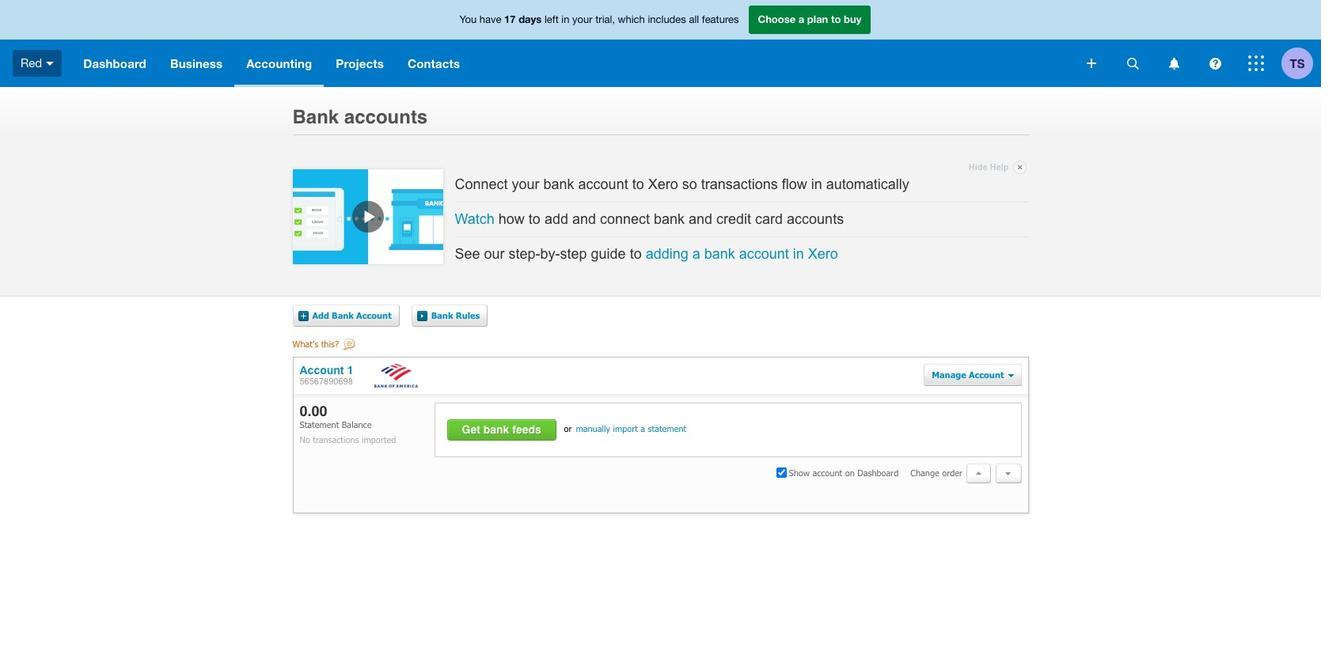 Task type: describe. For each thing, give the bounding box(es) containing it.
your inside you have 17 days left in your trial, which includes all features
[[573, 14, 593, 26]]

red
[[21, 56, 42, 69]]

manage
[[932, 370, 967, 380]]

bank inside get bank feeds link
[[484, 423, 510, 436]]

to left buy
[[831, 13, 841, 26]]

0 horizontal spatial xero
[[648, 176, 678, 192]]

see our step-by-step guide to adding a bank account in xero
[[455, 247, 839, 262]]

step-
[[509, 247, 541, 262]]

connect
[[600, 211, 650, 227]]

you
[[460, 14, 477, 26]]

includes
[[648, 14, 686, 26]]

buy
[[844, 13, 862, 26]]

no
[[300, 435, 310, 445]]

our
[[484, 247, 505, 262]]

bank rules
[[431, 310, 480, 321]]

hide help
[[969, 162, 1009, 172]]

contacts
[[408, 56, 460, 70]]

account inside account 1 56567890698
[[300, 364, 344, 377]]

projects button
[[324, 40, 396, 87]]

watch how to add and connect bank and credit card accounts
[[455, 211, 844, 227]]

add
[[312, 310, 329, 321]]

connect
[[455, 176, 508, 192]]

watch link
[[455, 211, 495, 227]]

imported
[[362, 435, 396, 445]]

rules
[[456, 310, 480, 321]]

in inside you have 17 days left in your trial, which includes all features
[[562, 14, 570, 26]]

hide help link
[[969, 158, 1027, 177]]

banner containing ts
[[0, 0, 1322, 87]]

guide
[[591, 247, 626, 262]]

2 horizontal spatial account
[[969, 370, 1005, 380]]

watch
[[455, 211, 495, 227]]

0 vertical spatial transactions
[[701, 176, 778, 192]]

left
[[545, 14, 559, 26]]

have
[[480, 14, 502, 26]]

contacts button
[[396, 40, 472, 87]]

2 horizontal spatial svg image
[[1249, 55, 1265, 71]]

bank right "add"
[[332, 310, 354, 321]]

flow
[[782, 176, 808, 192]]

import
[[613, 423, 638, 434]]

choose a plan to buy
[[758, 13, 862, 26]]

a inside banner
[[799, 13, 805, 26]]

dashboard link
[[71, 40, 158, 87]]

see
[[455, 247, 480, 262]]

2 and from the left
[[689, 211, 713, 227]]

change order
[[911, 468, 963, 478]]

credit
[[717, 211, 752, 227]]

Show account on Dashboard checkbox
[[777, 468, 787, 478]]

what's this?
[[293, 339, 339, 349]]

dashboard inside banner
[[83, 56, 146, 70]]

show
[[789, 468, 810, 478]]

1 horizontal spatial in
[[793, 247, 804, 262]]

account 1 56567890698
[[300, 364, 353, 386]]

get bank feeds
[[462, 423, 542, 436]]

card
[[756, 211, 783, 227]]

1 vertical spatial in
[[811, 176, 823, 192]]

account inside add bank account link
[[356, 310, 392, 321]]

features
[[702, 14, 739, 26]]

balance
[[342, 420, 372, 430]]

0.00 statement balance no transactions imported
[[300, 403, 396, 445]]

bank up adding
[[654, 211, 685, 227]]

hide
[[969, 162, 988, 172]]

ts
[[1290, 56, 1305, 70]]

1 vertical spatial xero
[[808, 247, 839, 262]]

2 vertical spatial a
[[641, 423, 646, 434]]

statement
[[300, 420, 339, 430]]

bank for bank accounts
[[293, 106, 339, 129]]

feeds
[[513, 423, 542, 436]]

0.00
[[300, 403, 327, 420]]

ts button
[[1282, 40, 1322, 87]]

order
[[943, 468, 963, 478]]

what's this? link
[[293, 339, 358, 353]]

accounting
[[246, 56, 312, 70]]

step
[[560, 247, 587, 262]]

business button
[[158, 40, 235, 87]]

0 horizontal spatial account
[[579, 176, 628, 192]]



Task type: vqa. For each thing, say whether or not it's contained in the screenshot.
Quotes
no



Task type: locate. For each thing, give the bounding box(es) containing it.
0 vertical spatial in
[[562, 14, 570, 26]]

transactions
[[701, 176, 778, 192], [313, 435, 359, 445]]

accounts
[[344, 106, 428, 129], [787, 211, 844, 227]]

1 vertical spatial account
[[739, 247, 789, 262]]

account right "add"
[[356, 310, 392, 321]]

bank down "accounting" popup button
[[293, 106, 339, 129]]

accounts down the flow
[[787, 211, 844, 227]]

account right manage
[[969, 370, 1005, 380]]

get bank feeds link
[[447, 420, 556, 441]]

a
[[799, 13, 805, 26], [693, 247, 701, 262], [641, 423, 646, 434]]

1 horizontal spatial your
[[573, 14, 593, 26]]

svg image
[[1249, 55, 1265, 71], [1169, 57, 1180, 69], [46, 62, 54, 66]]

dashboard
[[83, 56, 146, 70], [858, 468, 899, 478]]

0 horizontal spatial transactions
[[313, 435, 359, 445]]

2 vertical spatial account
[[813, 468, 843, 478]]

plan
[[808, 13, 829, 26]]

0 horizontal spatial and
[[572, 211, 596, 227]]

adding a bank account in xero link
[[646, 247, 839, 262]]

svg image inside "red" popup button
[[46, 62, 54, 66]]

in right left on the left top of the page
[[562, 14, 570, 26]]

1 horizontal spatial svg image
[[1169, 57, 1180, 69]]

transactions down statement
[[313, 435, 359, 445]]

a left plan
[[799, 13, 805, 26]]

accounting button
[[235, 40, 324, 87]]

transactions inside 0.00 statement balance no transactions imported
[[313, 435, 359, 445]]

what's
[[293, 339, 319, 349]]

xero
[[648, 176, 678, 192], [808, 247, 839, 262]]

1 vertical spatial a
[[693, 247, 701, 262]]

0 vertical spatial xero
[[648, 176, 678, 192]]

a right "import"
[[641, 423, 646, 434]]

0 horizontal spatial svg image
[[46, 62, 54, 66]]

bank accounts
[[293, 106, 428, 129]]

account down card
[[739, 247, 789, 262]]

17
[[505, 13, 516, 26]]

0 horizontal spatial a
[[641, 423, 646, 434]]

to left add
[[529, 211, 541, 227]]

trial,
[[596, 14, 615, 26]]

0 horizontal spatial account
[[300, 364, 344, 377]]

manage account
[[932, 370, 1005, 380]]

2 horizontal spatial account
[[813, 468, 843, 478]]

and left credit
[[689, 211, 713, 227]]

so
[[682, 176, 697, 192]]

red button
[[0, 40, 71, 87]]

in down the flow
[[793, 247, 804, 262]]

get
[[462, 423, 481, 436]]

change
[[911, 468, 940, 478]]

1 vertical spatial your
[[512, 176, 540, 192]]

1 horizontal spatial dashboard
[[858, 468, 899, 478]]

bank rules link
[[417, 305, 488, 327]]

show account on dashboard
[[789, 468, 899, 478]]

choose
[[758, 13, 796, 26]]

add bank account
[[312, 310, 392, 321]]

bank for bank rules
[[431, 310, 453, 321]]

bank down credit
[[705, 247, 735, 262]]

on
[[846, 468, 855, 478]]

you have 17 days left in your trial, which includes all features
[[460, 13, 739, 26]]

0 vertical spatial a
[[799, 13, 805, 26]]

how
[[499, 211, 525, 227]]

or manually import a statement
[[564, 423, 687, 434]]

0 vertical spatial accounts
[[344, 106, 428, 129]]

add bank account link
[[298, 305, 400, 327]]

svg image
[[1127, 57, 1139, 69], [1210, 57, 1222, 69], [1087, 59, 1097, 68]]

1 vertical spatial transactions
[[313, 435, 359, 445]]

all
[[689, 14, 699, 26]]

account down the 'what's this?' link
[[300, 364, 344, 377]]

0 horizontal spatial accounts
[[344, 106, 428, 129]]

1 vertical spatial dashboard
[[858, 468, 899, 478]]

1 horizontal spatial accounts
[[787, 211, 844, 227]]

your left trial,
[[573, 14, 593, 26]]

add
[[545, 211, 569, 227]]

transactions up credit
[[701, 176, 778, 192]]

2 horizontal spatial svg image
[[1210, 57, 1222, 69]]

bank up add
[[544, 176, 575, 192]]

bank right get
[[484, 423, 510, 436]]

2 horizontal spatial a
[[799, 13, 805, 26]]

adding
[[646, 247, 689, 262]]

accounts down projects
[[344, 106, 428, 129]]

0 vertical spatial your
[[573, 14, 593, 26]]

automatically
[[827, 176, 910, 192]]

0 horizontal spatial your
[[512, 176, 540, 192]]

2 horizontal spatial in
[[811, 176, 823, 192]]

1
[[347, 364, 353, 377]]

account
[[579, 176, 628, 192], [739, 247, 789, 262], [813, 468, 843, 478]]

your up how
[[512, 176, 540, 192]]

by-
[[541, 247, 560, 262]]

to right guide
[[630, 247, 642, 262]]

and right add
[[572, 211, 596, 227]]

account
[[356, 310, 392, 321], [300, 364, 344, 377], [969, 370, 1005, 380]]

1 horizontal spatial svg image
[[1127, 57, 1139, 69]]

1 and from the left
[[572, 211, 596, 227]]

your
[[573, 14, 593, 26], [512, 176, 540, 192]]

0 vertical spatial account
[[579, 176, 628, 192]]

1 horizontal spatial a
[[693, 247, 701, 262]]

0 horizontal spatial svg image
[[1087, 59, 1097, 68]]

in
[[562, 14, 570, 26], [811, 176, 823, 192], [793, 247, 804, 262]]

banner
[[0, 0, 1322, 87]]

1 horizontal spatial account
[[739, 247, 789, 262]]

account up connect
[[579, 176, 628, 192]]

0 horizontal spatial dashboard
[[83, 56, 146, 70]]

and
[[572, 211, 596, 227], [689, 211, 713, 227]]

business
[[170, 56, 223, 70]]

connect your bank account to xero so transactions flow in automatically
[[455, 176, 910, 192]]

statement
[[648, 423, 687, 434]]

1 horizontal spatial xero
[[808, 247, 839, 262]]

to
[[831, 13, 841, 26], [632, 176, 644, 192], [529, 211, 541, 227], [630, 247, 642, 262]]

a right adding
[[693, 247, 701, 262]]

bank left rules
[[431, 310, 453, 321]]

bank
[[544, 176, 575, 192], [654, 211, 685, 227], [705, 247, 735, 262], [484, 423, 510, 436]]

1 horizontal spatial account
[[356, 310, 392, 321]]

dashboard right on at the bottom right
[[858, 468, 899, 478]]

to up watch how to add and connect bank and credit card accounts
[[632, 176, 644, 192]]

manually import a statement link
[[576, 423, 687, 435]]

or
[[564, 423, 572, 434]]

account left on at the bottom right
[[813, 468, 843, 478]]

0 vertical spatial dashboard
[[83, 56, 146, 70]]

0 horizontal spatial in
[[562, 14, 570, 26]]

dashboard right "red" popup button at top
[[83, 56, 146, 70]]

1 horizontal spatial and
[[689, 211, 713, 227]]

which
[[618, 14, 645, 26]]

help
[[990, 162, 1009, 172]]

1 vertical spatial accounts
[[787, 211, 844, 227]]

projects
[[336, 56, 384, 70]]

manually
[[576, 423, 611, 434]]

in right the flow
[[811, 176, 823, 192]]

this?
[[321, 339, 339, 349]]

1 horizontal spatial transactions
[[701, 176, 778, 192]]

days
[[519, 13, 542, 26]]

56567890698
[[300, 377, 353, 386]]

bank
[[293, 106, 339, 129], [332, 310, 354, 321], [431, 310, 453, 321]]

2 vertical spatial in
[[793, 247, 804, 262]]



